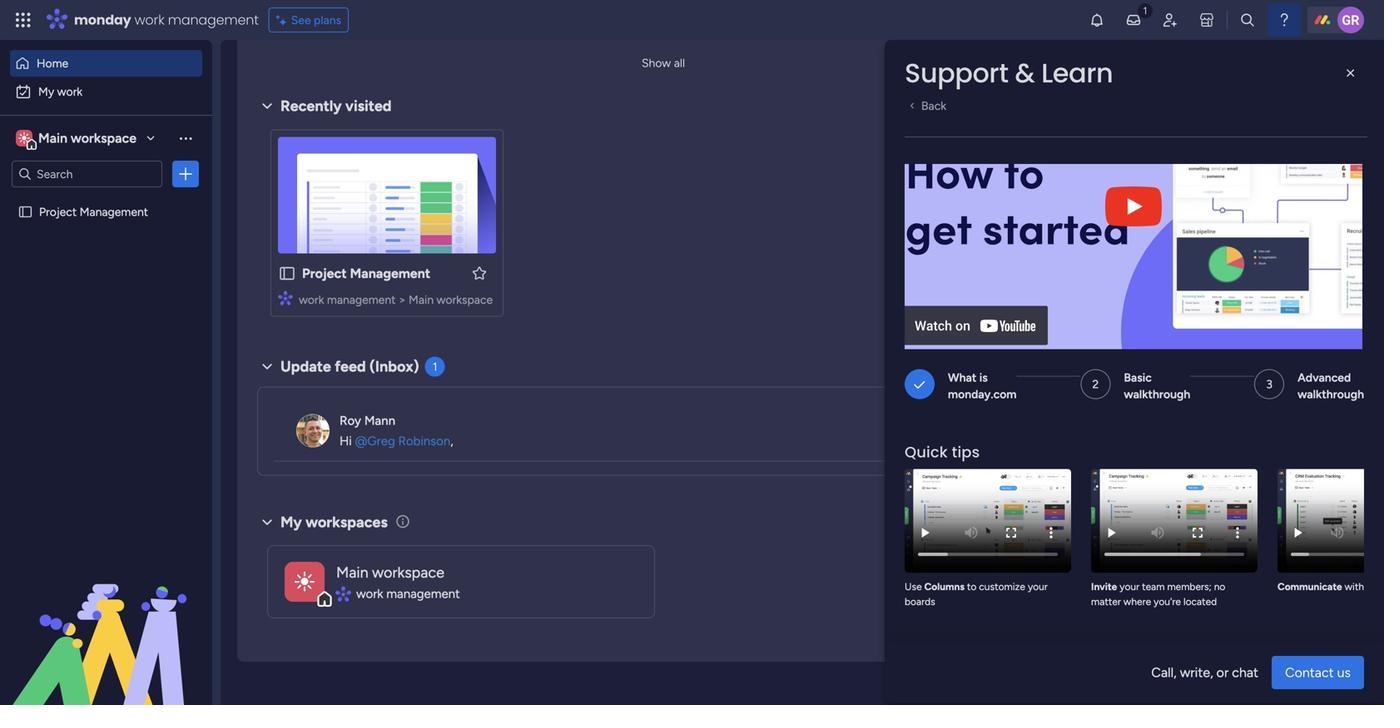Task type: locate. For each thing, give the bounding box(es) containing it.
0 vertical spatial &
[[1015, 55, 1035, 92]]

main workspace up search in workspace field
[[38, 130, 137, 146]]

templates inside 'button'
[[1228, 192, 1288, 208]]

0 horizontal spatial project management
[[39, 205, 148, 219]]

workspace down add to favorites image
[[437, 293, 493, 307]]

learn
[[1041, 55, 1113, 92], [1110, 245, 1143, 261], [1175, 313, 1204, 327], [1175, 392, 1204, 407]]

0 horizontal spatial help
[[1175, 373, 1200, 388]]

you're
[[1154, 596, 1181, 608]]

my workspaces
[[281, 513, 388, 531]]

with
[[1310, 135, 1336, 151], [1345, 581, 1364, 593]]

main workspace up work management
[[336, 563, 444, 581]]

2 walkthrough from the left
[[1298, 387, 1364, 401]]

your up where
[[1120, 581, 1140, 593]]

project management up work management > main workspace
[[302, 266, 430, 281]]

our
[[1205, 472, 1222, 487]]

1 vertical spatial management
[[350, 266, 430, 281]]

getting started learn how monday.com works
[[1175, 293, 1333, 327]]

1 vertical spatial public board image
[[278, 264, 296, 283]]

1 walkthrough from the left
[[1124, 387, 1190, 401]]

main right workspace icon
[[336, 563, 368, 581]]

quick
[[905, 442, 948, 463]]

started
[[1219, 293, 1258, 308]]

1 vertical spatial main workspace
[[336, 563, 444, 581]]

help
[[1175, 373, 1200, 388], [1314, 663, 1343, 680]]

monday
[[74, 10, 131, 29]]

0 vertical spatial help
[[1175, 373, 1200, 388]]

0 horizontal spatial walkthrough
[[1124, 387, 1190, 401]]

1 horizontal spatial your
[[1120, 581, 1140, 593]]

contact sales meet our sales experts
[[1175, 453, 1293, 487]]

support
[[1250, 392, 1290, 407]]

home
[[37, 56, 68, 70]]

your up made
[[1158, 135, 1184, 151]]

1 vertical spatial help
[[1314, 663, 1343, 680]]

lottie animation image
[[0, 537, 212, 705]]

walkthrough for advanced
[[1298, 387, 1364, 401]]

monday.com
[[1232, 313, 1299, 327], [948, 387, 1017, 401]]

center
[[1203, 373, 1238, 388]]

public board image inside the project management list box
[[17, 204, 33, 220]]

1 vertical spatial get
[[1229, 392, 1247, 407]]

main workspace
[[38, 130, 137, 146], [336, 563, 444, 581]]

0 horizontal spatial management
[[80, 205, 148, 219]]

1 horizontal spatial contact
[[1285, 665, 1334, 681]]

1 vertical spatial project management
[[302, 266, 430, 281]]

templates inside boost your workflow in minutes with ready-made templates
[[1195, 155, 1255, 171]]

notifications image
[[1089, 12, 1105, 28]]

workspaces
[[306, 513, 388, 531]]

columns
[[924, 581, 965, 593]]

workspace options image
[[177, 130, 194, 146]]

help right chat
[[1314, 663, 1343, 680]]

learn down 'notifications' image on the top right of the page
[[1041, 55, 1113, 92]]

use
[[905, 581, 922, 593]]

to customize your boards
[[905, 581, 1048, 608]]

contact inside button
[[1285, 665, 1334, 681]]

my right close my workspaces icon
[[281, 513, 302, 531]]

my
[[38, 84, 54, 99], [281, 513, 302, 531]]

workspace image
[[16, 129, 32, 147], [18, 129, 30, 147], [295, 567, 315, 597]]

mann
[[364, 413, 395, 428]]

0 horizontal spatial &
[[1015, 55, 1035, 92]]

learn for support & learn
[[1041, 55, 1113, 92]]

monday marketplace image
[[1199, 12, 1215, 28]]

customize
[[979, 581, 1025, 593]]

1 horizontal spatial management
[[350, 266, 430, 281]]

0 horizontal spatial your
[[1028, 581, 1048, 593]]

work management
[[356, 586, 460, 601]]

1 horizontal spatial project
[[302, 266, 347, 281]]

with right the minutes at the right top
[[1310, 135, 1336, 151]]

inspired
[[1181, 245, 1229, 261]]

1 vertical spatial management
[[327, 293, 396, 307]]

workspace up search in workspace field
[[71, 130, 137, 146]]

project management inside list box
[[39, 205, 148, 219]]

get right and
[[1229, 392, 1247, 407]]

invite
[[1091, 581, 1117, 593]]

work right monday
[[134, 10, 164, 29]]

main inside the workspace selection element
[[38, 130, 67, 146]]

workspace up work management
[[372, 563, 444, 581]]

boost
[[1120, 135, 1154, 151]]

show all button
[[635, 50, 692, 76]]

main
[[38, 130, 67, 146], [409, 293, 434, 307], [336, 563, 368, 581]]

0 horizontal spatial get
[[1158, 245, 1178, 261]]

recently
[[281, 97, 342, 115]]

help inside help center learn and get support
[[1175, 373, 1200, 388]]

0 vertical spatial management
[[80, 205, 148, 219]]

1 horizontal spatial project management
[[302, 266, 430, 281]]

my work option
[[10, 78, 202, 105]]

0 vertical spatial my
[[38, 84, 54, 99]]

1 vertical spatial my
[[281, 513, 302, 531]]

1 horizontal spatial get
[[1229, 392, 1247, 407]]

help inside button
[[1314, 663, 1343, 680]]

help center learn and get support
[[1175, 373, 1290, 407]]

public board image
[[17, 204, 33, 220], [278, 264, 296, 283]]

no
[[1214, 581, 1226, 593]]

1 horizontal spatial monday.com
[[1232, 313, 1299, 327]]

0 vertical spatial monday.com
[[1232, 313, 1299, 327]]

2 vertical spatial management
[[386, 586, 460, 601]]

0 vertical spatial management
[[168, 10, 259, 29]]

learn inside help center learn and get support
[[1175, 392, 1204, 407]]

learn left and
[[1175, 392, 1204, 407]]

workspace
[[71, 130, 137, 146], [437, 293, 493, 307], [372, 563, 444, 581]]

get left inspired
[[1158, 245, 1178, 261]]

walkthrough down advanced
[[1298, 387, 1364, 401]]

my for my work
[[38, 84, 54, 99]]

&
[[1015, 55, 1035, 92], [1146, 245, 1155, 261]]

1 horizontal spatial public board image
[[278, 264, 296, 283]]

0 horizontal spatial contact
[[1175, 453, 1219, 467]]

templates
[[1195, 155, 1255, 171], [1228, 192, 1288, 208]]

learn left inspired
[[1110, 245, 1143, 261]]

0 horizontal spatial main workspace
[[38, 130, 137, 146]]

boards
[[905, 596, 935, 608]]

1 horizontal spatial main workspace
[[336, 563, 444, 581]]

management for work management
[[386, 586, 460, 601]]

project management down search in workspace field
[[39, 205, 148, 219]]

project up work management > main workspace
[[302, 266, 347, 281]]

your inside "to customize your boards"
[[1028, 581, 1048, 593]]

1 vertical spatial contact
[[1285, 665, 1334, 681]]

& left inspired
[[1146, 245, 1155, 261]]

sales right our
[[1225, 472, 1251, 487]]

basic walkthrough
[[1124, 370, 1190, 401]]

0 vertical spatial project management
[[39, 205, 148, 219]]

sales up our
[[1222, 453, 1248, 467]]

or
[[1217, 665, 1229, 681]]

get
[[1158, 245, 1178, 261], [1229, 392, 1247, 407]]

1 horizontal spatial with
[[1345, 581, 1364, 593]]

templates right explore
[[1228, 192, 1288, 208]]

1 horizontal spatial walkthrough
[[1298, 387, 1364, 401]]

1 horizontal spatial &
[[1146, 245, 1155, 261]]

visited
[[345, 97, 392, 115]]

0 vertical spatial templates
[[1195, 155, 1255, 171]]

monday.com down started
[[1232, 313, 1299, 327]]

close recently visited image
[[257, 96, 277, 116]]

0 vertical spatial contact
[[1175, 453, 1219, 467]]

2 vertical spatial main
[[336, 563, 368, 581]]

0 horizontal spatial main
[[38, 130, 67, 146]]

0 vertical spatial with
[[1310, 135, 1336, 151]]

0 vertical spatial public board image
[[17, 204, 33, 220]]

0 horizontal spatial public board image
[[17, 204, 33, 220]]

help left center
[[1175, 373, 1200, 388]]

project management for public board icon in the project management list box
[[39, 205, 148, 219]]

0 vertical spatial main
[[38, 130, 67, 146]]

your inside your team members; no matter where you're located
[[1120, 581, 1140, 593]]

0 horizontal spatial my
[[38, 84, 54, 99]]

communicate
[[1278, 581, 1342, 593]]

0 vertical spatial project
[[39, 205, 77, 219]]

project management
[[39, 205, 148, 219], [302, 266, 430, 281]]

walkthrough
[[1124, 387, 1190, 401], [1298, 387, 1364, 401]]

workspace selection element
[[16, 128, 139, 150]]

ready-
[[1120, 155, 1158, 171]]

and
[[1207, 392, 1226, 407]]

contact up the "meet"
[[1175, 453, 1219, 467]]

explore templates
[[1181, 192, 1288, 208]]

walkthrough down basic
[[1124, 387, 1190, 401]]

main workspace inside the workspace selection element
[[38, 130, 137, 146]]

project
[[39, 205, 77, 219], [302, 266, 347, 281]]

0 horizontal spatial with
[[1310, 135, 1336, 151]]

my inside option
[[38, 84, 54, 99]]

help center element
[[1110, 357, 1359, 423]]

learn & get inspired
[[1110, 245, 1229, 261]]

boost your workflow in minutes with ready-made templates
[[1120, 135, 1336, 171]]

management down search in workspace field
[[80, 205, 148, 219]]

contact for contact us
[[1285, 665, 1334, 681]]

learn inside getting started learn how monday.com works
[[1175, 313, 1204, 327]]

learn down getting
[[1175, 313, 1204, 327]]

1 vertical spatial templates
[[1228, 192, 1288, 208]]

management up work management > main workspace
[[350, 266, 430, 281]]

1 horizontal spatial main
[[336, 563, 368, 581]]

0 vertical spatial workspace
[[71, 130, 137, 146]]

support & learn
[[905, 55, 1113, 92]]

management
[[168, 10, 259, 29], [327, 293, 396, 307], [386, 586, 460, 601]]

main down my work
[[38, 130, 67, 146]]

work down home
[[57, 84, 82, 99]]

templates down "workflow"
[[1195, 155, 1255, 171]]

contact left "us"
[[1285, 665, 1334, 681]]

workflow
[[1187, 135, 1242, 151]]

work inside option
[[57, 84, 82, 99]]

contact inside the contact sales meet our sales experts
[[1175, 453, 1219, 467]]

greg robinson image
[[1338, 7, 1364, 33]]

my down home
[[38, 84, 54, 99]]

with inside boost your workflow in minutes with ready-made templates
[[1310, 135, 1336, 151]]

& right support
[[1015, 55, 1035, 92]]

is
[[980, 370, 988, 385]]

1 vertical spatial monday.com
[[948, 387, 1017, 401]]

1 vertical spatial &
[[1146, 245, 1155, 261]]

templates image image
[[1125, 5, 1344, 120]]

1 vertical spatial project
[[302, 266, 347, 281]]

option
[[0, 197, 212, 200]]

2 horizontal spatial main
[[409, 293, 434, 307]]

with left cont
[[1345, 581, 1364, 593]]

cont
[[1367, 581, 1384, 593]]

roy
[[340, 413, 361, 428]]

contact us
[[1285, 665, 1351, 681]]

0 horizontal spatial project
[[39, 205, 77, 219]]

monday.com down is
[[948, 387, 1017, 401]]

1 horizontal spatial my
[[281, 513, 302, 531]]

main right >
[[409, 293, 434, 307]]

sales
[[1222, 453, 1248, 467], [1225, 472, 1251, 487]]

project down search in workspace field
[[39, 205, 77, 219]]

1 horizontal spatial help
[[1314, 663, 1343, 680]]

workspace image inside icon
[[295, 567, 315, 597]]

what
[[948, 370, 977, 385]]

select product image
[[15, 12, 32, 28]]

3 button
[[1255, 369, 1284, 399]]

your right customize
[[1028, 581, 1048, 593]]

work
[[134, 10, 164, 29], [57, 84, 82, 99], [299, 293, 324, 307], [356, 586, 383, 601]]

project inside list box
[[39, 205, 77, 219]]

workspace image
[[285, 562, 325, 602]]

see plans
[[291, 13, 341, 27]]

0 vertical spatial main workspace
[[38, 130, 137, 146]]

2 horizontal spatial your
[[1158, 135, 1184, 151]]

0 horizontal spatial monday.com
[[948, 387, 1017, 401]]

use columns
[[905, 581, 965, 593]]



Task type: describe. For each thing, give the bounding box(es) containing it.
update
[[281, 358, 331, 375]]

my work link
[[10, 78, 202, 105]]

Search in workspace field
[[35, 164, 139, 184]]

add to favorites image
[[471, 265, 488, 281]]

your team members; no matter where you're located
[[1091, 581, 1226, 608]]

help for help
[[1314, 663, 1343, 680]]

invite members image
[[1162, 12, 1179, 28]]

where
[[1124, 596, 1151, 608]]

feed
[[335, 358, 366, 375]]

call, write, or chat
[[1152, 665, 1259, 681]]

to
[[967, 581, 977, 593]]

advanced walkthrough
[[1298, 370, 1364, 401]]

what is monday.com
[[948, 370, 1017, 401]]

show
[[642, 56, 671, 70]]

2 vertical spatial workspace
[[372, 563, 444, 581]]

us
[[1337, 665, 1351, 681]]

home option
[[10, 50, 202, 77]]

help for help center learn and get support
[[1175, 373, 1200, 388]]

chat
[[1232, 665, 1259, 681]]

main workspace button
[[12, 124, 162, 152]]

explore templates button
[[1120, 183, 1349, 216]]

how
[[1207, 313, 1229, 327]]

plans
[[314, 13, 341, 27]]

works
[[1302, 313, 1333, 327]]

1
[[433, 360, 437, 374]]

work management > main workspace
[[299, 293, 493, 307]]

1 vertical spatial workspace
[[437, 293, 493, 307]]

getting started element
[[1110, 277, 1359, 343]]

lottie animation element
[[0, 537, 212, 705]]

show all
[[642, 56, 685, 70]]

support
[[905, 55, 1009, 92]]

back
[[921, 99, 946, 113]]

all
[[674, 56, 685, 70]]

located
[[1184, 596, 1217, 608]]

3
[[1266, 377, 1273, 391]]

help image
[[1276, 12, 1293, 28]]

update feed image
[[1125, 12, 1142, 28]]

communicate with cont
[[1278, 581, 1384, 593]]

close update feed (inbox) image
[[257, 357, 277, 377]]

work right workspace icon
[[356, 586, 383, 601]]

workspace inside button
[[71, 130, 137, 146]]

0 vertical spatial sales
[[1222, 453, 1248, 467]]

learn for getting started learn how monday.com works
[[1175, 313, 1204, 327]]

2 button
[[1081, 369, 1111, 399]]

1 vertical spatial with
[[1345, 581, 1364, 593]]

meet
[[1175, 472, 1202, 487]]

get inside help center learn and get support
[[1229, 392, 1247, 407]]

update feed (inbox)
[[281, 358, 419, 375]]

options image
[[177, 166, 194, 182]]

monday work management
[[74, 10, 259, 29]]

made
[[1158, 155, 1192, 171]]

contact for contact sales meet our sales experts
[[1175, 453, 1219, 467]]

team
[[1142, 581, 1165, 593]]

help button
[[1299, 658, 1358, 685]]

back button
[[905, 97, 951, 115]]

learn for help center learn and get support
[[1175, 392, 1204, 407]]

management for work management > main workspace
[[327, 293, 396, 307]]

see plans button
[[269, 7, 349, 32]]

explore
[[1181, 192, 1225, 208]]

1 image
[[1138, 1, 1153, 20]]

walkthrough for basic
[[1124, 387, 1190, 401]]

& for support
[[1015, 55, 1035, 92]]

members;
[[1167, 581, 1212, 593]]

work up update
[[299, 293, 324, 307]]

write,
[[1180, 665, 1213, 681]]

in
[[1246, 135, 1256, 151]]

see
[[291, 13, 311, 27]]

getting
[[1175, 293, 1216, 308]]

contact sales element
[[1110, 436, 1359, 503]]

quick tips
[[905, 442, 980, 463]]

monday.com inside getting started learn how monday.com works
[[1232, 313, 1299, 327]]

advanced
[[1298, 370, 1351, 385]]

2
[[1092, 377, 1099, 391]]

my for my workspaces
[[281, 513, 302, 531]]

matter
[[1091, 596, 1121, 608]]

my work
[[38, 84, 82, 99]]

home link
[[10, 50, 202, 77]]

your inside boost your workflow in minutes with ready-made templates
[[1158, 135, 1184, 151]]

monday.com inside button
[[948, 387, 1017, 401]]

minutes
[[1259, 135, 1307, 151]]

1 vertical spatial sales
[[1225, 472, 1251, 487]]

tips
[[952, 442, 980, 463]]

roy mann
[[340, 413, 395, 428]]

project management for the bottommost public board icon
[[302, 266, 430, 281]]

roy mann image
[[296, 414, 330, 447]]

experts
[[1254, 472, 1293, 487]]

recently visited
[[281, 97, 392, 115]]

basic
[[1124, 370, 1152, 385]]

call,
[[1152, 665, 1177, 681]]

search everything image
[[1239, 12, 1256, 28]]

contact us button
[[1272, 656, 1364, 689]]

0 vertical spatial get
[[1158, 245, 1178, 261]]

management inside the project management list box
[[80, 205, 148, 219]]

& for learn
[[1146, 245, 1155, 261]]

(inbox)
[[370, 358, 419, 375]]

project management list box
[[0, 194, 212, 451]]

>
[[399, 293, 406, 307]]

what is monday.com button
[[905, 369, 1017, 406]]

close my workspaces image
[[257, 512, 277, 532]]

1 vertical spatial main
[[409, 293, 434, 307]]



Task type: vqa. For each thing, say whether or not it's contained in the screenshot.
Board corresponding to 1
no



